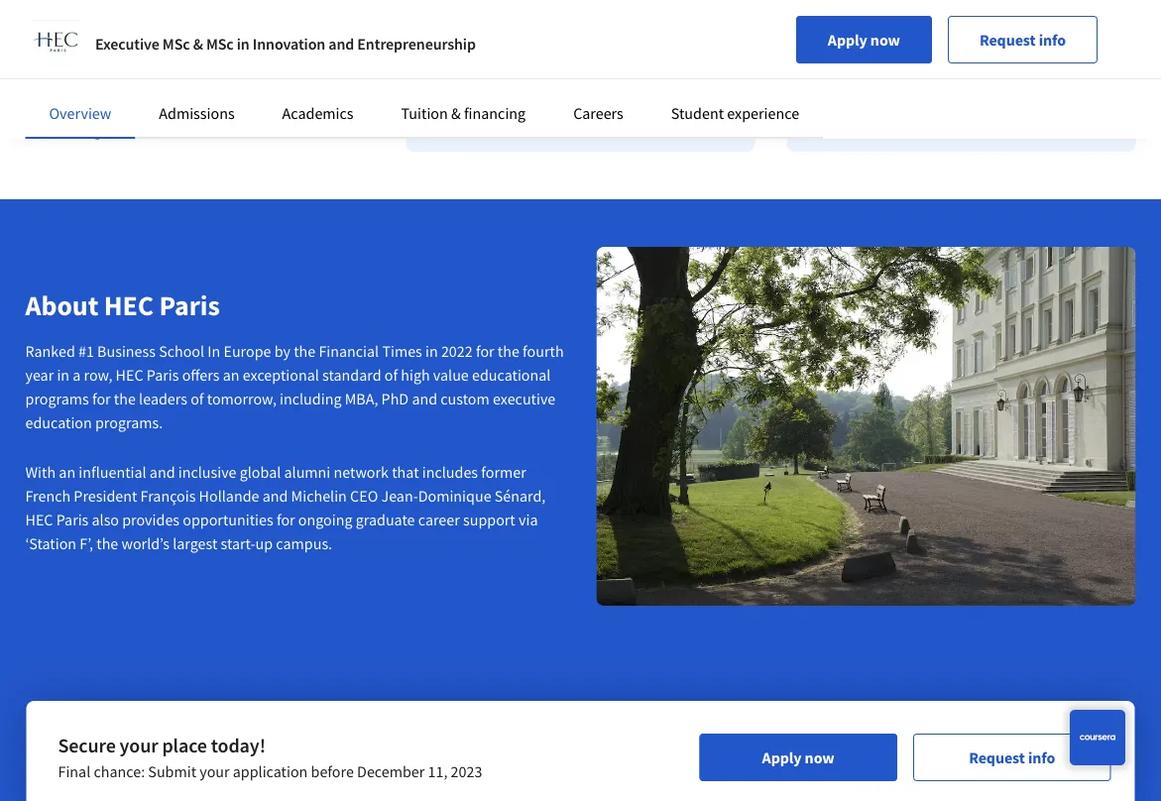 Task type: locate. For each thing, give the bounding box(es) containing it.
0 vertical spatial hec
[[104, 288, 154, 323]]

to left foster
[[222, 15, 236, 35]]

to inside 'business leaders looking to foster an innovation culture and break down company silos'
[[222, 15, 236, 35]]

1 vertical spatial business
[[97, 341, 156, 361]]

perspective
[[996, 67, 1063, 85]]

0 vertical spatial apply now button
[[797, 16, 933, 64]]

0 vertical spatial request info button
[[948, 16, 1098, 64]]

as a senior professional and experienced entrepreneur looking to launch new ventures or take your career in a new direction, you will gain a wider range of expertise and perspective through this program.
[[819, 8, 1097, 105]]

1 horizontal spatial now
[[871, 30, 901, 50]]

hec
[[104, 288, 154, 323], [116, 365, 143, 385], [25, 510, 53, 530]]

of down offers
[[191, 389, 204, 409]]

apply for executive msc & msc in innovation and entrepreneurship
[[828, 30, 868, 50]]

0 horizontal spatial apply
[[763, 748, 802, 768]]

innovation up development
[[244, 72, 315, 92]]

request info button
[[948, 16, 1098, 64], [914, 734, 1112, 782]]

1 vertical spatial apply
[[763, 748, 802, 768]]

2 or from the left
[[1083, 28, 1095, 46]]

1 horizontal spatial to
[[438, 28, 450, 46]]

0 vertical spatial of
[[900, 67, 912, 85]]

hec paris logo image
[[32, 20, 79, 67]]

value
[[433, 365, 469, 385]]

of inside the 'as a senior professional and experienced entrepreneur looking to launch new ventures or take your career in a new direction, you will gain a wider range of expertise and perspective through this program.'
[[900, 67, 912, 85]]

business inside aspiring company founders, innovation consultants and business development managers.
[[165, 96, 223, 116]]

admissions link
[[159, 103, 235, 123]]

1 vertical spatial innovation
[[614, 48, 677, 65]]

1 vertical spatial now
[[805, 748, 835, 768]]

new
[[1002, 28, 1027, 46], [939, 48, 963, 65]]

hec inside the "ranked #1 business school in europe by the financial times in 2022 for the fourth year in a row, hec paris offers an exceptional standard of high value educational programs for the leaders of tomorrow, including mba, phd and custom executive education programs."
[[116, 365, 143, 385]]

in
[[237, 34, 250, 54], [680, 48, 691, 65], [915, 48, 926, 65], [426, 341, 438, 361], [57, 365, 70, 385]]

business leaders looking to foster an innovation culture and break down company silos
[[56, 15, 371, 59]]

11,
[[428, 762, 448, 782]]

0 vertical spatial your
[[847, 48, 873, 65]]

or up gain
[[1083, 28, 1095, 46]]

2 vertical spatial of
[[191, 389, 204, 409]]

for right 2022
[[476, 341, 495, 361]]

1 vertical spatial apply now button
[[700, 734, 898, 782]]

1 vertical spatial apply now
[[763, 748, 835, 768]]

1 vertical spatial career
[[418, 510, 460, 530]]

0 horizontal spatial looking
[[169, 15, 219, 35]]

ranked
[[25, 341, 75, 361]]

0 horizontal spatial or
[[594, 28, 606, 46]]

0 vertical spatial request info
[[980, 30, 1067, 50]]

1 vertical spatial of
[[385, 365, 398, 385]]

aspiring company founders, innovation consultants and business development managers.
[[56, 72, 315, 140]]

provides
[[122, 510, 180, 530]]

program.
[[893, 87, 946, 105]]

in up the 'expertise'
[[915, 48, 926, 65]]

& right tuition
[[451, 103, 461, 123]]

2022
[[441, 341, 473, 361]]

or inside this program is geared towards those who want to start their own business or understand the best techniques for advancing innovation in any organization.
[[594, 28, 606, 46]]

michelin
[[291, 486, 347, 506]]

tuition
[[401, 103, 448, 123]]

1 vertical spatial paris
[[147, 365, 179, 385]]

the down want
[[678, 28, 697, 46]]

0 horizontal spatial &
[[193, 34, 203, 54]]

senior
[[845, 8, 881, 26]]

educational
[[472, 365, 551, 385]]

and inside 'business leaders looking to foster an innovation culture and break down company silos'
[[106, 39, 132, 59]]

world's
[[122, 534, 170, 554]]

in inside the 'as a senior professional and experienced entrepreneur looking to launch new ventures or take your career in a new direction, you will gain a wider range of expertise and perspective through this program.'
[[915, 48, 926, 65]]

1 horizontal spatial business
[[540, 28, 591, 46]]

1 vertical spatial hec
[[116, 365, 143, 385]]

new up the 'expertise'
[[939, 48, 963, 65]]

ranked #1 business school in europe by the financial times in 2022 for the fourth year in a row, hec paris offers an exceptional standard of high value educational programs for the leaders of tomorrow, including mba, phd and custom executive education programs.
[[25, 341, 564, 433]]

to inside the 'as a senior professional and experienced entrepreneur looking to launch new ventures or take your career in a new direction, you will gain a wider range of expertise and perspective through this program.'
[[945, 28, 957, 46]]

apply for final chance: submit your application before december 11, 2023
[[763, 748, 802, 768]]

an up silos
[[280, 15, 297, 35]]

executive msc & msc in innovation and entrepreneurship
[[95, 34, 476, 54]]

0 vertical spatial an
[[280, 15, 297, 35]]

1 vertical spatial your
[[120, 734, 158, 758]]

including
[[280, 389, 342, 409]]

info for executive msc & msc in innovation and entrepreneurship
[[1040, 30, 1067, 50]]

launch
[[960, 28, 999, 46]]

paris up school
[[159, 288, 220, 323]]

offers
[[182, 365, 220, 385]]

0 horizontal spatial new
[[939, 48, 963, 65]]

in left any
[[680, 48, 691, 65]]

in left the innovation
[[237, 34, 250, 54]]

1 vertical spatial request info
[[970, 748, 1056, 768]]

company
[[216, 39, 278, 59], [113, 72, 175, 92]]

your down today!
[[200, 762, 230, 782]]

for down own at the top left
[[533, 48, 549, 65]]

paris inside with an influential and inclusive global alumni network that includes former french president françois hollande and michelin ceo jean-dominique sénard, hec paris also provides opportunities for ongoing graduate career support via 'station f', the world's largest start-up campus.
[[56, 510, 89, 530]]

the right f',
[[97, 534, 118, 554]]

now for final chance: submit your application before december 11, 2023
[[805, 748, 835, 768]]

want
[[685, 8, 714, 26]]

expertise
[[914, 67, 968, 85]]

0 horizontal spatial now
[[805, 748, 835, 768]]

consultants
[[56, 96, 133, 116]]

0 horizontal spatial msc
[[163, 34, 190, 54]]

hollande
[[199, 486, 259, 506]]

or down the 'towards'
[[594, 28, 606, 46]]

1 horizontal spatial of
[[385, 365, 398, 385]]

2 vertical spatial hec
[[25, 510, 53, 530]]

1 vertical spatial business
[[165, 96, 223, 116]]

0 vertical spatial now
[[871, 30, 901, 50]]

business down geared
[[540, 28, 591, 46]]

request info
[[980, 30, 1067, 50], [970, 748, 1056, 768]]

inclusive
[[178, 462, 237, 482]]

your down entrepreneur
[[847, 48, 873, 65]]

1 vertical spatial leaders
[[139, 389, 188, 409]]

in
[[208, 341, 221, 361]]

break
[[135, 39, 172, 59]]

business
[[56, 15, 114, 35], [97, 341, 156, 361]]

opportunities
[[183, 510, 274, 530]]

1 horizontal spatial company
[[216, 39, 278, 59]]

0 vertical spatial request
[[980, 30, 1036, 50]]

1 vertical spatial request
[[970, 748, 1026, 768]]

leaders inside 'business leaders looking to foster an innovation culture and break down company silos'
[[117, 15, 166, 35]]

paris inside the "ranked #1 business school in europe by the financial times in 2022 for the fourth year in a row, hec paris offers an exceptional standard of high value educational programs for the leaders of tomorrow, including mba, phd and custom executive education programs."
[[147, 365, 179, 385]]

1 vertical spatial new
[[939, 48, 963, 65]]

academics link
[[282, 103, 354, 123]]

now for executive msc & msc in innovation and entrepreneurship
[[871, 30, 901, 50]]

secure your place today! final chance: submit your application before december 11, 2023
[[58, 734, 483, 782]]

for inside with an influential and inclusive global alumni network that includes former french president françois hollande and michelin ceo jean-dominique sénard, hec paris also provides opportunities for ongoing graduate career support via 'station f', the world's largest start-up campus.
[[277, 510, 295, 530]]

largest
[[173, 534, 218, 554]]

looking
[[169, 15, 219, 35], [899, 28, 942, 46]]

1 horizontal spatial career
[[876, 48, 912, 65]]

apply now for final chance: submit your application before december 11, 2023
[[763, 748, 835, 768]]

for up campus.
[[277, 510, 295, 530]]

education
[[25, 413, 92, 433]]

0 horizontal spatial to
[[222, 15, 236, 35]]

year
[[25, 365, 54, 385]]

looking down 'professional'
[[899, 28, 942, 46]]

to left launch
[[945, 28, 957, 46]]

innovation down the understand
[[614, 48, 677, 65]]

looking up the down
[[169, 15, 219, 35]]

campus.
[[276, 534, 332, 554]]

and left break in the top of the page
[[106, 39, 132, 59]]

experience
[[728, 103, 800, 123]]

request info for executive msc & msc in innovation and entrepreneurship
[[980, 30, 1067, 50]]

mba,
[[345, 389, 378, 409]]

and right consultants
[[136, 96, 162, 116]]

french
[[25, 486, 71, 506]]

innovation inside this program is geared towards those who want to start their own business or understand the best techniques for advancing innovation in any organization.
[[614, 48, 677, 65]]

1 vertical spatial info
[[1029, 748, 1056, 768]]

culture
[[56, 39, 103, 59]]

2 horizontal spatial to
[[945, 28, 957, 46]]

best
[[438, 48, 463, 65]]

2 vertical spatial your
[[200, 762, 230, 782]]

your
[[847, 48, 873, 65], [120, 734, 158, 758], [200, 762, 230, 782]]

this
[[438, 8, 462, 26]]

1 vertical spatial company
[[113, 72, 175, 92]]

for inside this program is geared towards those who want to start their own business or understand the best techniques for advancing innovation in any organization.
[[533, 48, 549, 65]]

paris up f',
[[56, 510, 89, 530]]

new down experienced
[[1002, 28, 1027, 46]]

0 vertical spatial apply
[[828, 30, 868, 50]]

times
[[382, 341, 423, 361]]

founders,
[[178, 72, 241, 92]]

a left row,
[[73, 365, 81, 385]]

leaders up programs.
[[139, 389, 188, 409]]

request info button for executive msc & msc in innovation and entrepreneurship
[[948, 16, 1098, 64]]

the inside with an influential and inclusive global alumni network that includes former french president françois hollande and michelin ceo jean-dominique sénard, hec paris also provides opportunities for ongoing graduate career support via 'station f', the world's largest start-up campus.
[[97, 534, 118, 554]]

an inside 'business leaders looking to foster an innovation culture and break down company silos'
[[280, 15, 297, 35]]

#1
[[78, 341, 94, 361]]

the up educational
[[498, 341, 520, 361]]

2 horizontal spatial an
[[280, 15, 297, 35]]

f',
[[80, 534, 93, 554]]

is
[[518, 8, 527, 26]]

0 vertical spatial innovation
[[300, 15, 371, 35]]

1 horizontal spatial an
[[223, 365, 240, 385]]

0 vertical spatial new
[[1002, 28, 1027, 46]]

of
[[900, 67, 912, 85], [385, 365, 398, 385], [191, 389, 204, 409]]

career inside with an influential and inclusive global alumni network that includes former french president françois hollande and michelin ceo jean-dominique sénard, hec paris also provides opportunities for ongoing graduate career support via 'station f', the world's largest start-up campus.
[[418, 510, 460, 530]]

to
[[222, 15, 236, 35], [438, 28, 450, 46], [945, 28, 957, 46]]

about
[[25, 288, 98, 323]]

1 horizontal spatial looking
[[899, 28, 942, 46]]

career down the dominique
[[418, 510, 460, 530]]

2 vertical spatial an
[[59, 462, 76, 482]]

global
[[240, 462, 281, 482]]

apply now button for final chance: submit your application before december 11, 2023
[[700, 734, 898, 782]]

hec right "about"
[[104, 288, 154, 323]]

1 vertical spatial request info button
[[914, 734, 1112, 782]]

of up program.
[[900, 67, 912, 85]]

0 vertical spatial &
[[193, 34, 203, 54]]

1 vertical spatial an
[[223, 365, 240, 385]]

& up founders,
[[193, 34, 203, 54]]

1 horizontal spatial apply
[[828, 30, 868, 50]]

programs.
[[95, 413, 163, 433]]

final
[[58, 762, 91, 782]]

2 horizontal spatial of
[[900, 67, 912, 85]]

fourth
[[523, 341, 564, 361]]

hec down the french
[[25, 510, 53, 530]]

business inside this program is geared towards those who want to start their own business or understand the best techniques for advancing innovation in any organization.
[[540, 28, 591, 46]]

and down high
[[412, 389, 438, 409]]

1 or from the left
[[594, 28, 606, 46]]

paris down school
[[147, 365, 179, 385]]

as
[[819, 8, 833, 26]]

an right with
[[59, 462, 76, 482]]

about hec paris
[[25, 288, 220, 323]]

1 vertical spatial &
[[451, 103, 461, 123]]

1 horizontal spatial or
[[1083, 28, 1095, 46]]

business up culture
[[56, 15, 114, 35]]

or inside the 'as a senior professional and experienced entrepreneur looking to launch new ventures or take your career in a new direction, you will gain a wider range of expertise and perspective through this program.'
[[1083, 28, 1095, 46]]

0 horizontal spatial career
[[418, 510, 460, 530]]

0 vertical spatial leaders
[[117, 15, 166, 35]]

to inside this program is geared towards those who want to start their own business or understand the best techniques for advancing innovation in any organization.
[[438, 28, 450, 46]]

0 vertical spatial business
[[56, 15, 114, 35]]

business up row,
[[97, 341, 156, 361]]

of up phd
[[385, 365, 398, 385]]

an up tomorrow,
[[223, 365, 240, 385]]

your up chance:
[[120, 734, 158, 758]]

in left 2022
[[426, 341, 438, 361]]

company inside aspiring company founders, innovation consultants and business development managers.
[[113, 72, 175, 92]]

to down the this
[[438, 28, 450, 46]]

1 horizontal spatial msc
[[206, 34, 234, 54]]

executive
[[493, 389, 556, 409]]

0 horizontal spatial your
[[120, 734, 158, 758]]

careers link
[[574, 103, 624, 123]]

0 vertical spatial company
[[216, 39, 278, 59]]

hec right row,
[[116, 365, 143, 385]]

0 horizontal spatial business
[[165, 96, 223, 116]]

0 vertical spatial apply now
[[828, 30, 901, 50]]

innovation inside 'business leaders looking to foster an innovation culture and break down company silos'
[[300, 15, 371, 35]]

2 vertical spatial innovation
[[244, 72, 315, 92]]

0 horizontal spatial company
[[113, 72, 175, 92]]

0 horizontal spatial an
[[59, 462, 76, 482]]

1 msc from the left
[[163, 34, 190, 54]]

business inside 'business leaders looking to foster an innovation culture and break down company silos'
[[56, 15, 114, 35]]

company down break in the top of the page
[[113, 72, 175, 92]]

through
[[819, 87, 866, 105]]

2 vertical spatial paris
[[56, 510, 89, 530]]

leaders up break in the top of the page
[[117, 15, 166, 35]]

msc up founders,
[[206, 34, 234, 54]]

geared
[[530, 8, 570, 26]]

0 vertical spatial info
[[1040, 30, 1067, 50]]

tuition & financing link
[[401, 103, 526, 123]]

apply now
[[828, 30, 901, 50], [763, 748, 835, 768]]

business down founders,
[[165, 96, 223, 116]]

business
[[540, 28, 591, 46], [165, 96, 223, 116]]

company down foster
[[216, 39, 278, 59]]

innovation up silos
[[300, 15, 371, 35]]

2 horizontal spatial your
[[847, 48, 873, 65]]

admissions
[[159, 103, 235, 123]]

0 vertical spatial business
[[540, 28, 591, 46]]

0 vertical spatial career
[[876, 48, 912, 65]]

today!
[[211, 734, 266, 758]]

innovation
[[300, 15, 371, 35], [614, 48, 677, 65], [244, 72, 315, 92]]

msc right executive
[[163, 34, 190, 54]]

1 horizontal spatial new
[[1002, 28, 1027, 46]]

career up range
[[876, 48, 912, 65]]

for down row,
[[92, 389, 111, 409]]



Task type: describe. For each thing, give the bounding box(es) containing it.
innovation
[[253, 34, 326, 54]]

a inside the "ranked #1 business school in europe by the financial times in 2022 for the fourth year in a row, hec paris offers an exceptional standard of high value educational programs for the leaders of tomorrow, including mba, phd and custom executive education programs."
[[73, 365, 81, 385]]

that
[[392, 462, 419, 482]]

who
[[657, 8, 683, 26]]

ventures
[[1030, 28, 1080, 46]]

françois
[[140, 486, 196, 506]]

own
[[512, 28, 537, 46]]

place
[[162, 734, 207, 758]]

dominique
[[418, 486, 492, 506]]

ongoing
[[298, 510, 353, 530]]

apply now button for executive msc & msc in innovation and entrepreneurship
[[797, 16, 933, 64]]

to for as
[[945, 28, 957, 46]]

and inside the "ranked #1 business school in europe by the financial times in 2022 for the fourth year in a row, hec paris offers an exceptional standard of high value educational programs for the leaders of tomorrow, including mba, phd and custom executive education programs."
[[412, 389, 438, 409]]

overview link
[[49, 103, 111, 123]]

1 horizontal spatial &
[[451, 103, 461, 123]]

professional
[[884, 8, 956, 26]]

and down the global
[[263, 486, 288, 506]]

an inside the "ranked #1 business school in europe by the financial times in 2022 for the fourth year in a row, hec paris offers an exceptional standard of high value educational programs for the leaders of tomorrow, including mba, phd and custom executive education programs."
[[223, 365, 240, 385]]

hec inside with an influential and inclusive global alumni network that includes former french president françois hollande and michelin ceo jean-dominique sénard, hec paris also provides opportunities for ongoing graduate career support via 'station f', the world's largest start-up campus.
[[25, 510, 53, 530]]

a right the as
[[836, 8, 843, 26]]

request info for final chance: submit your application before december 11, 2023
[[970, 748, 1056, 768]]

looking inside the 'as a senior professional and experienced entrepreneur looking to launch new ventures or take your career in a new direction, you will gain a wider range of expertise and perspective through this program.'
[[899, 28, 942, 46]]

also
[[92, 510, 119, 530]]

those
[[622, 8, 655, 26]]

graduate
[[356, 510, 415, 530]]

this
[[868, 87, 890, 105]]

school
[[159, 341, 205, 361]]

support
[[463, 510, 516, 530]]

with
[[25, 462, 56, 482]]

your inside the 'as a senior professional and experienced entrepreneur looking to launch new ventures or take your career in a new direction, you will gain a wider range of expertise and perspective through this program.'
[[847, 48, 873, 65]]

techniques
[[466, 48, 530, 65]]

innovation inside aspiring company founders, innovation consultants and business development managers.
[[244, 72, 315, 92]]

sénard,
[[495, 486, 546, 506]]

a down take
[[819, 67, 826, 85]]

and up françois at the left bottom
[[150, 462, 175, 482]]

info for final chance: submit your application before december 11, 2023
[[1029, 748, 1056, 768]]

career inside the 'as a senior professional and experienced entrepreneur looking to launch new ventures or take your career in a new direction, you will gain a wider range of expertise and perspective through this program.'
[[876, 48, 912, 65]]

the inside this program is geared towards those who want to start their own business or understand the best techniques for advancing innovation in any organization.
[[678, 28, 697, 46]]

development
[[226, 96, 314, 116]]

advancing
[[552, 48, 612, 65]]

the up programs.
[[114, 389, 136, 409]]

2 msc from the left
[[206, 34, 234, 54]]

secure
[[58, 734, 116, 758]]

overview
[[49, 103, 111, 123]]

start-
[[221, 534, 256, 554]]

custom
[[441, 389, 490, 409]]

apply now for executive msc & msc in innovation and entrepreneurship
[[828, 30, 901, 50]]

tomorrow,
[[207, 389, 277, 409]]

executive
[[95, 34, 160, 54]]

december
[[357, 762, 425, 782]]

their
[[482, 28, 510, 46]]

'station
[[25, 534, 77, 554]]

network
[[334, 462, 389, 482]]

alumni
[[284, 462, 331, 482]]

submit
[[148, 762, 197, 782]]

this program is geared towards those who want to start their own business or understand the best techniques for advancing innovation in any organization.
[[438, 8, 714, 85]]

chance:
[[94, 762, 145, 782]]

take
[[819, 48, 844, 65]]

understand
[[609, 28, 675, 46]]

leaders inside the "ranked #1 business school in europe by the financial times in 2022 for the fourth year in a row, hec paris offers an exceptional standard of high value educational programs for the leaders of tomorrow, including mba, phd and custom executive education programs."
[[139, 389, 188, 409]]

a up the 'expertise'
[[929, 48, 936, 65]]

2023
[[451, 762, 483, 782]]

request info button for final chance: submit your application before december 11, 2023
[[914, 734, 1112, 782]]

wider
[[829, 67, 862, 85]]

and inside aspiring company founders, innovation consultants and business development managers.
[[136, 96, 162, 116]]

in right 'year'
[[57, 365, 70, 385]]

you
[[1024, 48, 1046, 65]]

request for final chance: submit your application before december 11, 2023
[[970, 748, 1026, 768]]

experienced
[[984, 8, 1055, 26]]

and up launch
[[958, 8, 981, 26]]

careers
[[574, 103, 624, 123]]

entrepreneurship
[[358, 34, 476, 54]]

foster
[[239, 15, 277, 35]]

an inside with an influential and inclusive global alumni network that includes former french president françois hollande and michelin ceo jean-dominique sénard, hec paris also provides opportunities for ongoing graduate career support via 'station f', the world's largest start-up campus.
[[59, 462, 76, 482]]

ceo
[[350, 486, 378, 506]]

in inside this program is geared towards those who want to start their own business or understand the best techniques for advancing innovation in any organization.
[[680, 48, 691, 65]]

gain
[[1072, 48, 1097, 65]]

application
[[233, 762, 308, 782]]

student experience
[[672, 103, 800, 123]]

direction,
[[966, 48, 1022, 65]]

phd
[[382, 389, 409, 409]]

programs
[[25, 389, 89, 409]]

company inside 'business leaders looking to foster an innovation culture and break down company silos'
[[216, 39, 278, 59]]

academics
[[282, 103, 354, 123]]

president
[[74, 486, 137, 506]]

by
[[275, 341, 291, 361]]

any
[[693, 48, 714, 65]]

up
[[256, 534, 273, 554]]

via
[[519, 510, 538, 530]]

and down direction,
[[970, 67, 993, 85]]

1 horizontal spatial your
[[200, 762, 230, 782]]

the right by
[[294, 341, 316, 361]]

to for this
[[438, 28, 450, 46]]

request for executive msc & msc in innovation and entrepreneurship
[[980, 30, 1036, 50]]

0 horizontal spatial of
[[191, 389, 204, 409]]

0 vertical spatial paris
[[159, 288, 220, 323]]

business inside the "ranked #1 business school in europe by the financial times in 2022 for the fourth year in a row, hec paris offers an exceptional standard of high value educational programs for the leaders of tomorrow, including mba, phd and custom executive education programs."
[[97, 341, 156, 361]]

financial
[[319, 341, 379, 361]]

with an influential and inclusive global alumni network that includes former french president françois hollande and michelin ceo jean-dominique sénard, hec paris also provides opportunities for ongoing graduate career support via 'station f', the world's largest start-up campus.
[[25, 462, 546, 554]]

includes
[[422, 462, 478, 482]]

organization.
[[438, 67, 514, 85]]

start
[[453, 28, 479, 46]]

managers.
[[56, 120, 125, 140]]

europe
[[224, 341, 271, 361]]

student experience link
[[672, 103, 800, 123]]

and right silos
[[329, 34, 355, 54]]

entrepreneur
[[819, 28, 896, 46]]

looking inside 'business leaders looking to foster an innovation culture and break down company silos'
[[169, 15, 219, 35]]

towards
[[572, 8, 619, 26]]

student
[[672, 103, 724, 123]]



Task type: vqa. For each thing, say whether or not it's contained in the screenshot.
'Recommendations'
no



